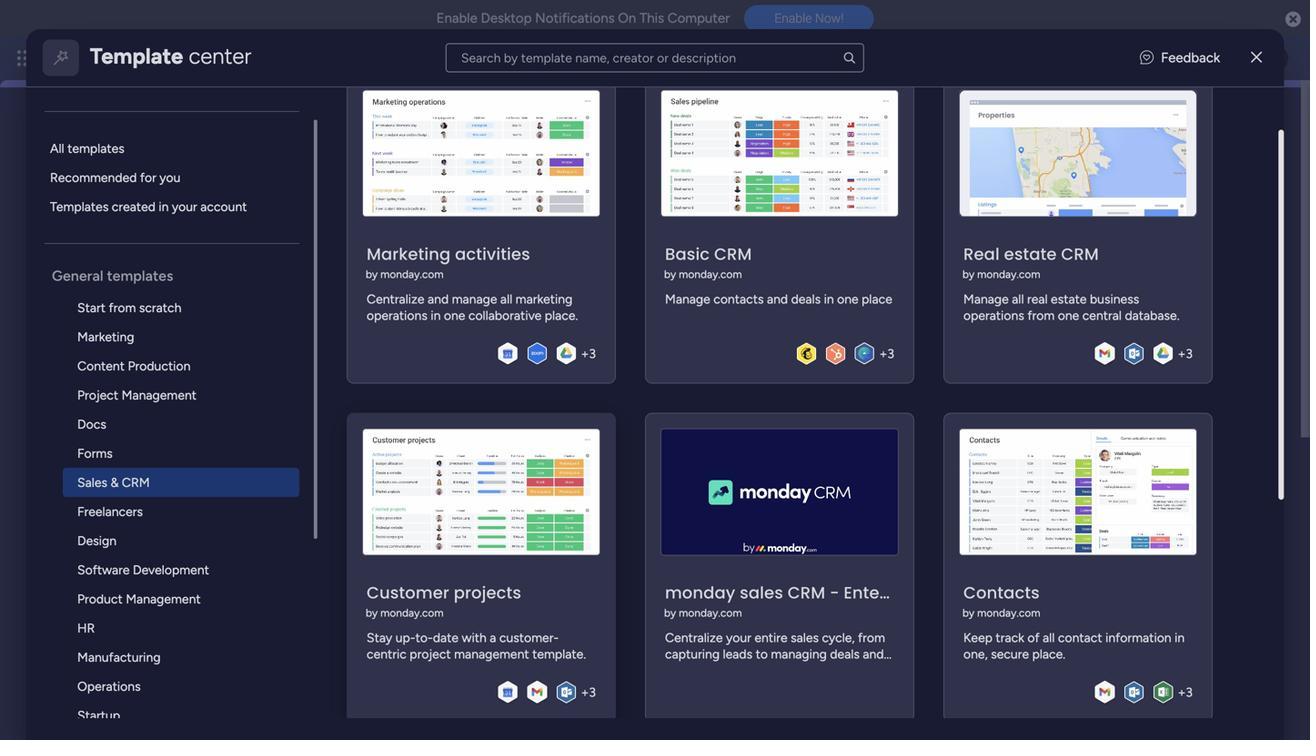 Task type: locate. For each thing, give the bounding box(es) containing it.
&
[[110, 475, 119, 490]]

1 vertical spatial your
[[391, 295, 416, 310]]

monday sales crm - enterprise product by monday.com
[[664, 581, 996, 620]]

0 horizontal spatial from
[[109, 300, 136, 315]]

marketing
[[367, 243, 451, 266], [77, 329, 134, 345]]

search everything image
[[1153, 49, 1171, 67]]

all left real on the top right
[[1012, 291, 1025, 307]]

2 vertical spatial monday
[[665, 581, 736, 605]]

with inside 'stay up-to-date with a customer- centric project management template.'
[[462, 630, 487, 646]]

monday.com down contacts
[[978, 606, 1041, 620]]

1 vertical spatial management
[[126, 591, 201, 607]]

invite
[[1054, 142, 1091, 160]]

projects
[[454, 581, 522, 605]]

manage up connect
[[665, 291, 711, 307]]

1 horizontal spatial operations
[[964, 308, 1025, 323]]

by inside "real estate crm by monday.com"
[[963, 268, 975, 281]]

manage down real
[[964, 291, 1009, 307]]

place. for marketing activities
[[545, 308, 578, 323]]

2 vertical spatial templates
[[388, 376, 445, 391]]

marketing inside work management templates element
[[77, 329, 134, 345]]

1 enable from the left
[[437, 10, 478, 26]]

to right welcome
[[321, 132, 335, 150]]

product up keep
[[932, 581, 996, 605]]

monday.com inside 'marketing activities by monday.com'
[[380, 268, 444, 281]]

all inside centralize and manage all marketing operations in one collaborative place.
[[500, 291, 513, 307]]

enable now! button
[[745, 5, 874, 32]]

monday for sales
[[665, 581, 736, 605]]

all for centralize and manage all marketing operations in one collaborative place.
[[500, 291, 513, 307]]

1 horizontal spatial from
[[1028, 308, 1055, 323]]

you
[[159, 170, 180, 185], [615, 314, 636, 329]]

manufacturing
[[77, 650, 161, 665]]

to down everyday
[[639, 314, 651, 329]]

one
[[838, 291, 859, 307], [464, 295, 485, 310], [444, 308, 465, 323], [1058, 308, 1080, 323]]

enable inside enable now! button
[[775, 11, 813, 26]]

+ 3 for basic crm
[[880, 346, 895, 362]]

monday.com inside monday sales crm - enterprise product by monday.com
[[679, 606, 742, 620]]

0 vertical spatial to
[[321, 132, 335, 150]]

everyday
[[600, 295, 651, 310]]

and left manage
[[428, 291, 449, 307]]

1 horizontal spatial enable
[[775, 11, 813, 26]]

recommended for you
[[50, 170, 180, 185]]

all left contact
[[1043, 630, 1055, 646]]

1 vertical spatial you
[[615, 314, 636, 329]]

your left account
[[172, 199, 197, 214]]

with left a
[[462, 630, 487, 646]]

all right run
[[313, 295, 325, 310]]

on
[[618, 10, 637, 26]]

general templates heading
[[52, 266, 314, 286]]

management
[[184, 48, 283, 68], [327, 145, 501, 180], [309, 246, 406, 265], [498, 314, 573, 329], [310, 376, 385, 391], [457, 476, 554, 496], [454, 646, 529, 662]]

and
[[428, 291, 449, 307], [767, 291, 788, 307], [267, 295, 288, 310], [330, 314, 351, 329], [353, 333, 374, 348]]

up-
[[396, 630, 416, 646]]

product down software
[[77, 591, 123, 607]]

work inside dropdown button
[[418, 476, 453, 496]]

to
[[321, 132, 335, 150], [690, 295, 702, 310], [639, 314, 651, 329]]

monday inside monday sales crm - enterprise product by monday.com
[[665, 581, 736, 605]]

select product image
[[16, 49, 35, 67]]

estate inside manage all real estate business operations from one central database.
[[1051, 291, 1087, 307]]

0 horizontal spatial with
[[382, 476, 414, 496]]

by
[[366, 268, 378, 281], [664, 268, 676, 281], [963, 268, 975, 281], [366, 606, 378, 620], [664, 606, 676, 620], [963, 606, 975, 620]]

0 vertical spatial you
[[159, 170, 180, 185]]

keep
[[964, 630, 993, 646]]

business
[[1090, 291, 1140, 307]]

estate right real on the top right
[[1051, 291, 1087, 307]]

stay
[[367, 630, 392, 646]]

to inside welcome to work management
[[321, 132, 335, 150]]

monday.com inside customer projects by monday.com
[[380, 606, 444, 620]]

activities
[[455, 243, 530, 266]]

welcome
[[256, 132, 317, 150]]

0 horizontal spatial your
[[172, 199, 197, 214]]

general templates
[[52, 267, 173, 285]]

enable for enable now!
[[775, 11, 813, 26]]

marketing up centralize
[[367, 243, 451, 266]]

recommended
[[50, 170, 137, 185]]

+ for contacts
[[1178, 685, 1186, 700]]

templates up start from scratch
[[107, 267, 173, 285]]

operations
[[77, 679, 141, 694]]

0 horizontal spatial operations
[[367, 308, 428, 323]]

0 vertical spatial of
[[376, 295, 388, 310]]

0 vertical spatial your
[[172, 199, 197, 214]]

1 vertical spatial marketing
[[77, 329, 134, 345]]

operations
[[367, 308, 428, 323], [964, 308, 1025, 323]]

all
[[500, 291, 513, 307], [1012, 291, 1025, 307], [313, 295, 325, 310], [1043, 630, 1055, 646]]

your
[[172, 199, 197, 214], [391, 295, 416, 310]]

0 horizontal spatial marketing
[[77, 329, 134, 345]]

sales & crm
[[77, 475, 150, 490]]

all for keep track of all contact information in one, secure place.
[[1043, 630, 1055, 646]]

you right for
[[159, 170, 180, 185]]

1 horizontal spatial your
[[391, 295, 416, 310]]

place. down contact
[[1033, 646, 1066, 662]]

crm right & at the left
[[122, 475, 150, 490]]

1 horizontal spatial product
[[932, 581, 996, 605]]

0 horizontal spatial you
[[159, 170, 180, 185]]

all inside "manage and run all aspects of your work in one unified place. from everyday tasks, to advanced projects, and processes, monday work management allows you to connect the dots, work smarter, and achieve shared goals."
[[313, 295, 325, 310]]

in inside "manage and run all aspects of your work in one unified place. from everyday tasks, to advanced projects, and processes, monday work management allows you to connect the dots, work smarter, and achieve shared goals."
[[450, 295, 461, 310]]

monday for work
[[81, 48, 143, 68]]

crm inside basic crm by monday.com
[[714, 243, 752, 266]]

and inside centralize and manage all marketing operations in one collaborative place.
[[428, 291, 449, 307]]

0 vertical spatial estate
[[1005, 243, 1057, 266]]

the
[[218, 333, 237, 348]]

in inside 'keep track of all contact information in one, secure place.'
[[1175, 630, 1185, 646]]

collaborative
[[469, 308, 542, 323]]

a
[[490, 630, 496, 646]]

0 horizontal spatial product
[[77, 591, 123, 607]]

all inside 'keep track of all contact information in one, secure place.'
[[1043, 630, 1055, 646]]

real
[[964, 243, 1000, 266]]

crm inside "real estate crm by monday.com"
[[1062, 243, 1099, 266]]

templates for all templates
[[67, 141, 124, 156]]

+ 3 for real estate crm
[[1178, 346, 1193, 362]]

management for product management
[[126, 591, 201, 607]]

of right "track"
[[1028, 630, 1040, 646]]

2 vertical spatial to
[[639, 314, 651, 329]]

operations for real
[[964, 308, 1025, 323]]

with right started
[[382, 476, 414, 496]]

monday.com down real
[[978, 268, 1041, 281]]

design
[[77, 533, 116, 549]]

estate up real on the top right
[[1005, 243, 1057, 266]]

1 horizontal spatial manage
[[665, 291, 711, 307]]

place.
[[531, 295, 564, 310], [545, 308, 578, 323], [1033, 646, 1066, 662]]

1 horizontal spatial marketing
[[367, 243, 451, 266]]

place. inside centralize and manage all marketing operations in one collaborative place.
[[545, 308, 578, 323]]

deals
[[791, 291, 821, 307]]

advanced
[[218, 314, 274, 329]]

0 horizontal spatial manage
[[218, 295, 264, 310]]

of up processes,
[[376, 295, 388, 310]]

management for project management
[[121, 387, 197, 403]]

0 horizontal spatial to
[[321, 132, 335, 150]]

manage
[[665, 291, 711, 307], [964, 291, 1009, 307], [218, 295, 264, 310]]

management inside welcome to work management
[[327, 145, 501, 180]]

close image
[[1252, 51, 1263, 64]]

operations inside centralize and manage all marketing operations in one collaborative place.
[[367, 308, 428, 323]]

+ 3
[[581, 346, 596, 362], [880, 346, 895, 362], [1178, 346, 1193, 362], [581, 685, 596, 700], [1178, 685, 1193, 700]]

template center
[[90, 43, 251, 69]]

product
[[932, 581, 996, 605], [77, 591, 123, 607]]

getting started with work management button
[[197, 451, 1105, 523]]

2 horizontal spatial to
[[690, 295, 702, 310]]

1 horizontal spatial of
[[1028, 630, 1040, 646]]

feedback link
[[1141, 48, 1221, 68]]

manage inside manage all real estate business operations from one central database.
[[964, 291, 1009, 307]]

forms
[[77, 446, 113, 461]]

product inside work management templates element
[[77, 591, 123, 607]]

management down the development at the left bottom of the page
[[126, 591, 201, 607]]

marketing
[[516, 291, 573, 307]]

explore work management templates
[[233, 376, 445, 391]]

you inside explore element
[[159, 170, 180, 185]]

by inside 'marketing activities by monday.com'
[[366, 268, 378, 281]]

place
[[862, 291, 893, 307]]

management down production
[[121, 387, 197, 403]]

0 vertical spatial monday
[[81, 48, 143, 68]]

0 vertical spatial with
[[382, 476, 414, 496]]

1 horizontal spatial you
[[615, 314, 636, 329]]

you down everyday
[[615, 314, 636, 329]]

monday.com inside "real estate crm by monday.com"
[[978, 268, 1041, 281]]

centralize and manage all marketing operations in one collaborative place.
[[367, 291, 578, 323]]

manage up advanced
[[218, 295, 264, 310]]

None search field
[[446, 43, 865, 72]]

operations inside manage all real estate business operations from one central database.
[[964, 308, 1025, 323]]

search image
[[843, 51, 858, 65]]

1 vertical spatial estate
[[1051, 291, 1087, 307]]

1 operations from the left
[[367, 308, 428, 323]]

+ 3 for customer projects
[[581, 685, 596, 700]]

getting
[[265, 476, 321, 496]]

marketing for marketing activities by monday.com
[[367, 243, 451, 266]]

track
[[996, 630, 1025, 646]]

one down manage
[[444, 308, 465, 323]]

0 horizontal spatial monday
[[81, 48, 143, 68]]

0 horizontal spatial of
[[376, 295, 388, 310]]

manage all real estate business operations from one central database.
[[964, 291, 1180, 323]]

content
[[77, 358, 125, 374]]

to-
[[416, 630, 433, 646]]

achieve
[[377, 333, 421, 348]]

3 for contacts
[[1186, 685, 1193, 700]]

unified
[[488, 295, 528, 310]]

development
[[133, 562, 209, 578]]

2 horizontal spatial manage
[[964, 291, 1009, 307]]

monday.com down "customer"
[[380, 606, 444, 620]]

one left central
[[1058, 308, 1080, 323]]

and left run
[[267, 295, 288, 310]]

+
[[581, 346, 589, 362], [880, 346, 888, 362], [1178, 346, 1186, 362], [581, 685, 589, 700], [1178, 685, 1186, 700]]

stay up-to-date with a customer- centric project management template.
[[367, 630, 586, 662]]

1 vertical spatial to
[[690, 295, 702, 310]]

center
[[189, 43, 251, 69]]

invite button
[[1013, 133, 1106, 169]]

from right start
[[109, 300, 136, 315]]

place. left from
[[531, 295, 564, 310]]

Search by template name, creator or description search field
[[446, 43, 865, 72]]

place. down marketing
[[545, 308, 578, 323]]

customer
[[367, 581, 449, 605]]

+ 3 for contacts
[[1178, 685, 1193, 700]]

and left "deals"
[[767, 291, 788, 307]]

3 for real estate crm
[[1186, 346, 1193, 362]]

0 vertical spatial marketing
[[367, 243, 451, 266]]

manage and run all aspects of your work in one unified place. from everyday tasks, to advanced projects, and processes, monday work management allows you to connect the dots, work smarter, and achieve shared goals.
[[218, 295, 702, 348]]

monday.com down sales
[[679, 606, 742, 620]]

monday work management
[[81, 48, 283, 68]]

operations down real
[[964, 308, 1025, 323]]

monday up shared
[[418, 314, 464, 329]]

general templates list box
[[44, 87, 318, 740]]

crm up contacts
[[714, 243, 752, 266]]

one inside "manage and run all aspects of your work in one unified place. from everyday tasks, to advanced projects, and processes, monday work management allows you to connect the dots, work smarter, and achieve shared goals."
[[464, 295, 485, 310]]

templates inside heading
[[107, 267, 173, 285]]

0 horizontal spatial enable
[[437, 10, 478, 26]]

place. inside 'keep track of all contact information in one, secure place.'
[[1033, 646, 1066, 662]]

1 vertical spatial with
[[462, 630, 487, 646]]

monday right select product icon at left top
[[81, 48, 143, 68]]

from inside manage all real estate business operations from one central database.
[[1028, 308, 1055, 323]]

enable left desktop at the top left
[[437, 10, 478, 26]]

crm inside monday sales crm - enterprise product by monday.com
[[788, 581, 826, 605]]

1 vertical spatial of
[[1028, 630, 1040, 646]]

templates inside explore element
[[67, 141, 124, 156]]

crm for sales
[[122, 475, 150, 490]]

your inside explore element
[[172, 199, 197, 214]]

templates up the recommended
[[67, 141, 124, 156]]

smarter,
[[303, 333, 350, 348]]

templates down achieve
[[388, 376, 445, 391]]

2 operations from the left
[[964, 308, 1025, 323]]

explore
[[233, 376, 276, 391]]

your up processes,
[[391, 295, 416, 310]]

work inside button
[[279, 376, 307, 391]]

monday.com down basic
[[679, 268, 742, 281]]

monday.com up centralize
[[380, 268, 444, 281]]

from
[[109, 300, 136, 315], [1028, 308, 1055, 323]]

from down real on the top right
[[1028, 308, 1055, 323]]

sales
[[77, 475, 107, 490]]

enable
[[437, 10, 478, 26], [775, 11, 813, 26]]

in inside explore element
[[159, 199, 169, 214]]

all up the collaborative
[[500, 291, 513, 307]]

+ for basic crm
[[880, 346, 888, 362]]

operations down centralize
[[367, 308, 428, 323]]

0 vertical spatial management
[[121, 387, 197, 403]]

one left unified
[[464, 295, 485, 310]]

2 enable from the left
[[775, 11, 813, 26]]

1 vertical spatial monday
[[418, 314, 464, 329]]

of inside 'keep track of all contact information in one, secure place.'
[[1028, 630, 1040, 646]]

monday left sales
[[665, 581, 736, 605]]

1 vertical spatial templates
[[107, 267, 173, 285]]

work management templates element
[[44, 293, 314, 740]]

one inside manage all real estate business operations from one central database.
[[1058, 308, 1080, 323]]

enable left now!
[[775, 11, 813, 26]]

place. for contacts
[[1033, 646, 1066, 662]]

1 horizontal spatial monday
[[418, 314, 464, 329]]

2 horizontal spatial monday
[[665, 581, 736, 605]]

to right the tasks,
[[690, 295, 702, 310]]

you inside "manage and run all aspects of your work in one unified place. from everyday tasks, to advanced projects, and processes, monday work management allows you to connect the dots, work smarter, and achieve shared goals."
[[615, 314, 636, 329]]

crm
[[714, 243, 752, 266], [1062, 243, 1099, 266], [122, 475, 150, 490], [788, 581, 826, 605]]

goals.
[[465, 333, 498, 348]]

project
[[410, 646, 451, 662]]

1 horizontal spatial with
[[462, 630, 487, 646]]

with
[[382, 476, 414, 496], [462, 630, 487, 646]]

marketing inside 'marketing activities by monday.com'
[[367, 243, 451, 266]]

crm up manage all real estate business operations from one central database.
[[1062, 243, 1099, 266]]

of
[[376, 295, 388, 310], [1028, 630, 1040, 646]]

crm left the -
[[788, 581, 826, 605]]

0 vertical spatial templates
[[67, 141, 124, 156]]

marketing up content
[[77, 329, 134, 345]]

crm inside work management templates element
[[122, 475, 150, 490]]

3 for marketing activities
[[589, 346, 596, 362]]



Task type: vqa. For each thing, say whether or not it's contained in the screenshot.
Filters
no



Task type: describe. For each thing, give the bounding box(es) containing it.
by inside customer projects by monday.com
[[366, 606, 378, 620]]

manage inside "manage and run all aspects of your work in one unified place. from everyday tasks, to advanced projects, and processes, monday work management allows you to connect the dots, work smarter, and achieve shared goals."
[[218, 295, 264, 310]]

now!
[[816, 11, 844, 26]]

enable desktop notifications on this computer
[[437, 10, 730, 26]]

templates for general templates
[[107, 267, 173, 285]]

all for manage and run all aspects of your work in one unified place. from everyday tasks, to advanced projects, and processes, monday work management allows you to connect the dots, work smarter, and achieve shared goals.
[[313, 295, 325, 310]]

central
[[1083, 308, 1122, 323]]

desktop
[[481, 10, 532, 26]]

shared
[[424, 333, 462, 348]]

1 horizontal spatial to
[[639, 314, 651, 329]]

john smith image
[[1260, 44, 1289, 73]]

product inside monday sales crm - enterprise product by monday.com
[[932, 581, 996, 605]]

management inside explore work management templates button
[[310, 376, 385, 391]]

this
[[640, 10, 665, 26]]

one,
[[964, 646, 988, 662]]

your inside "manage and run all aspects of your work in one unified place. from everyday tasks, to advanced projects, and processes, monday work management allows you to connect the dots, work smarter, and achieve shared goals."
[[391, 295, 416, 310]]

+ for customer projects
[[581, 685, 589, 700]]

monday inside "manage and run all aspects of your work in one unified place. from everyday tasks, to advanced projects, and processes, monday work management allows you to connect the dots, work smarter, and achieve shared goals."
[[418, 314, 464, 329]]

enable now!
[[775, 11, 844, 26]]

run
[[291, 295, 310, 310]]

in inside centralize and manage all marketing operations in one collaborative place.
[[431, 308, 441, 323]]

work management product
[[269, 246, 468, 265]]

dapulse close image
[[1286, 10, 1302, 29]]

project management
[[77, 387, 197, 403]]

content production
[[77, 358, 190, 374]]

by inside contacts by monday.com
[[963, 606, 975, 620]]

templates inside button
[[388, 376, 445, 391]]

marketing activities by monday.com
[[366, 243, 530, 281]]

management inside 'stay up-to-date with a customer- centric project management template.'
[[454, 646, 529, 662]]

one left place at the top of the page
[[838, 291, 859, 307]]

secure
[[991, 646, 1030, 662]]

with inside dropdown button
[[382, 476, 414, 496]]

place. inside "manage and run all aspects of your work in one unified place. from everyday tasks, to advanced projects, and processes, monday work management allows you to connect the dots, work smarter, and achieve shared goals."
[[531, 295, 564, 310]]

one inside centralize and manage all marketing operations in one collaborative place.
[[444, 308, 465, 323]]

work inside welcome to work management
[[256, 145, 320, 180]]

manage
[[452, 291, 497, 307]]

monday.com inside basic crm by monday.com
[[679, 268, 742, 281]]

production
[[128, 358, 190, 374]]

allows
[[577, 314, 612, 329]]

start
[[77, 300, 105, 315]]

management inside "manage and run all aspects of your work in one unified place. from everyday tasks, to advanced projects, and processes, monday work management allows you to connect the dots, work smarter, and achieve shared goals."
[[498, 314, 573, 329]]

feedback
[[1162, 49, 1221, 66]]

account
[[200, 199, 247, 214]]

template.
[[533, 646, 586, 662]]

sales
[[740, 581, 784, 605]]

+ for marketing activities
[[581, 346, 589, 362]]

help image
[[1193, 49, 1211, 67]]

tasks,
[[654, 295, 687, 310]]

software
[[77, 562, 130, 578]]

templates created in your account
[[50, 199, 247, 214]]

from inside work management templates element
[[109, 300, 136, 315]]

startup
[[77, 708, 120, 723]]

of inside "manage and run all aspects of your work in one unified place. from everyday tasks, to advanced projects, and processes, monday work management allows you to connect the dots, work smarter, and achieve shared goals."
[[376, 295, 388, 310]]

crm for real
[[1062, 243, 1099, 266]]

hr
[[77, 620, 95, 636]]

manage contacts and deals in one place
[[665, 291, 893, 307]]

customer projects by monday.com
[[366, 581, 522, 620]]

product management
[[77, 591, 201, 607]]

contacts
[[964, 581, 1040, 605]]

by inside basic crm by monday.com
[[664, 268, 676, 281]]

basic
[[665, 243, 710, 266]]

estate inside "real estate crm by monday.com"
[[1005, 243, 1057, 266]]

software development
[[77, 562, 209, 578]]

getting started with work management
[[265, 476, 554, 496]]

centralize
[[367, 291, 425, 307]]

+ 3 for marketing activities
[[581, 346, 596, 362]]

manage for basic
[[665, 291, 711, 307]]

+ for real estate crm
[[1178, 346, 1186, 362]]

crm for monday
[[788, 581, 826, 605]]

marketing for marketing
[[77, 329, 134, 345]]

all inside manage all real estate business operations from one central database.
[[1012, 291, 1025, 307]]

real
[[1028, 291, 1048, 307]]

product
[[410, 246, 468, 265]]

template
[[90, 43, 183, 69]]

dots,
[[241, 333, 269, 348]]

contacts
[[714, 291, 764, 307]]

real estate crm by monday.com
[[963, 243, 1099, 281]]

from
[[567, 295, 596, 310]]

basic crm by monday.com
[[664, 243, 752, 281]]

and down aspects
[[330, 314, 351, 329]]

manage for real
[[964, 291, 1009, 307]]

keep track of all contact information in one, secure place.
[[964, 630, 1185, 662]]

all templates
[[50, 141, 124, 156]]

3 for basic crm
[[888, 346, 895, 362]]

freelancers
[[77, 504, 143, 519]]

start from scratch
[[77, 300, 181, 315]]

contacts by monday.com
[[963, 581, 1041, 620]]

and down processes,
[[353, 333, 374, 348]]

monday.com inside contacts by monday.com
[[978, 606, 1041, 620]]

by inside monday sales crm - enterprise product by monday.com
[[664, 606, 676, 620]]

welcome to work management
[[256, 132, 501, 180]]

aspects
[[328, 295, 373, 310]]

computer
[[668, 10, 730, 26]]

docs
[[77, 417, 106, 432]]

customer-
[[500, 630, 559, 646]]

created
[[112, 199, 155, 214]]

connect
[[655, 314, 702, 329]]

management inside getting started with work management dropdown button
[[457, 476, 554, 496]]

information
[[1106, 630, 1172, 646]]

general
[[52, 267, 103, 285]]

explore element
[[44, 134, 314, 221]]

operations for marketing
[[367, 308, 428, 323]]

templates
[[50, 199, 108, 214]]

enterprise
[[844, 581, 927, 605]]

project
[[77, 387, 118, 403]]

processes,
[[355, 314, 415, 329]]

3 for customer projects
[[589, 685, 596, 700]]

for
[[140, 170, 156, 185]]

v2 user feedback image
[[1141, 48, 1155, 68]]

enable for enable desktop notifications on this computer
[[437, 10, 478, 26]]



